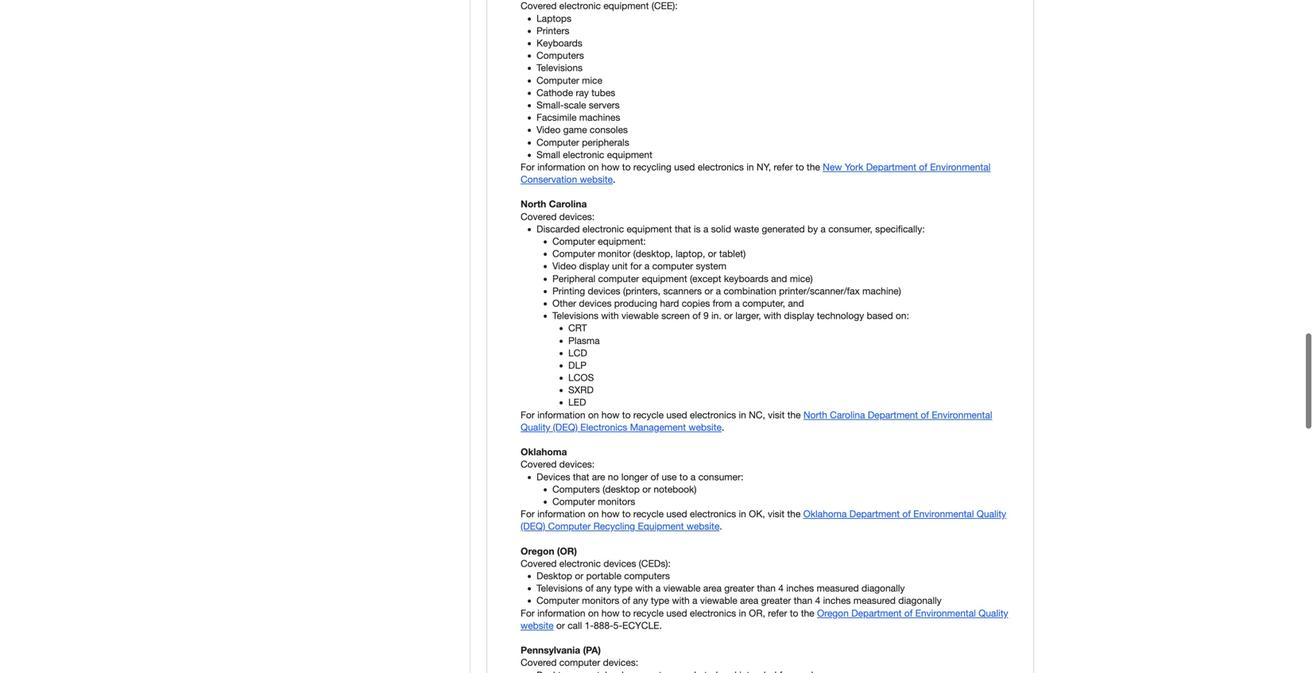 Task type: describe. For each thing, give the bounding box(es) containing it.
of inside oklahoma department of environmental quality (deq) computer recycling equipment website
[[903, 508, 911, 520]]

small-
[[537, 99, 564, 110]]

1 horizontal spatial display
[[784, 310, 814, 321]]

oklahoma for department
[[803, 508, 847, 520]]

environmental inside oregon department of environmental quality website
[[915, 608, 976, 619]]

to up 5- on the left bottom of page
[[622, 608, 631, 619]]

carolina for department
[[830, 409, 865, 420]]

0 vertical spatial measured
[[817, 583, 859, 594]]

that inside oklahoma covered devices: devices that are no longer of use to a consumer: computers (desktop or notebook) computer monitors for information on how to recycle used electronics in ok, visit the
[[573, 471, 589, 482]]

electronic down peripherals
[[563, 149, 604, 160]]

oklahoma for covered
[[521, 446, 567, 458]]

ecycle.
[[622, 620, 662, 631]]

televisions inside covered electronic equipment (cee): laptops printers keyboards computers televisions computer mice cathode ray tubes small-scale servers facsimile machines video game consoles computer peripherals small electronic equipment for information on how to recycling used electronics in ny, refer to the
[[537, 62, 583, 73]]

used inside covered electronic equipment (cee): laptops printers keyboards computers televisions computer mice cathode ray tubes small-scale servers facsimile machines video game consoles computer peripherals small electronic equipment for information on how to recycling used electronics in ny, refer to the
[[674, 161, 695, 172]]

scale
[[564, 99, 586, 110]]

televisions inside north carolina covered devices: discarded electronic equipment that is a solid waste generated by a consumer, specifically: computer equipment: computer monitor (desktop, laptop, or tablet) video display unit for a computer system peripheral computer equipment (except keyboards and mice) printing devices (printers, scanners or a combination printer/scanner/fax machine) other devices producing hard copies from a computer, and televisions with viewable screen of 9 in. or larger, with display technology based on: crt plasma lcd dlp lcos sxrd led for information on how to recycle used electronics in nc, visit the
[[553, 310, 599, 321]]

dlp
[[568, 360, 587, 371]]

pennsylvania (pa) covered computer devices:
[[521, 645, 638, 668]]

to right the use
[[680, 471, 688, 482]]

conservation
[[521, 174, 577, 185]]

or up system
[[708, 248, 717, 259]]

888-
[[594, 620, 613, 631]]

website inside oregon department of environmental quality website
[[521, 620, 554, 631]]

department inside "new york department of environmental conservation website"
[[866, 161, 917, 172]]

waste
[[734, 223, 759, 234]]

devices
[[537, 471, 570, 482]]

0 vertical spatial devices
[[588, 285, 621, 296]]

recycle inside north carolina covered devices: discarded electronic equipment that is a solid waste generated by a consumer, specifically: computer equipment: computer monitor (desktop, laptop, or tablet) video display unit for a computer system peripheral computer equipment (except keyboards and mice) printing devices (printers, scanners or a combination printer/scanner/fax machine) other devices producing hard copies from a computer, and televisions with viewable screen of 9 in. or larger, with display technology based on: crt plasma lcd dlp lcos sxrd led for information on how to recycle used electronics in nc, visit the
[[633, 409, 664, 420]]

ok,
[[749, 508, 765, 520]]

york
[[845, 161, 864, 172]]

electronics inside oklahoma covered devices: devices that are no longer of use to a consumer: computers (desktop or notebook) computer monitors for information on how to recycle used electronics in ok, visit the
[[690, 508, 736, 520]]

call
[[568, 620, 582, 631]]

9
[[704, 310, 709, 321]]

of inside oklahoma covered devices: devices that are no longer of use to a consumer: computers (desktop or notebook) computer monitors for information on how to recycle used electronics in ok, visit the
[[651, 471, 659, 482]]

desktop
[[537, 570, 572, 582]]

plasma
[[568, 335, 600, 346]]

discarded
[[537, 223, 580, 234]]

in inside covered electronic equipment (cee): laptops printers keyboards computers televisions computer mice cathode ray tubes small-scale servers facsimile machines video game consoles computer peripherals small electronic equipment for information on how to recycling used electronics in ny, refer to the
[[747, 161, 754, 172]]

oregon for department
[[817, 608, 849, 619]]

in.
[[711, 310, 722, 321]]

producing
[[614, 298, 657, 309]]

pennsylvania
[[521, 645, 580, 656]]

or call 1-888-5-ecycle.
[[554, 620, 662, 631]]

how inside north carolina covered devices: discarded electronic equipment that is a solid waste generated by a consumer, specifically: computer equipment: computer monitor (desktop, laptop, or tablet) video display unit for a computer system peripheral computer equipment (except keyboards and mice) printing devices (printers, scanners or a combination printer/scanner/fax machine) other devices producing hard copies from a computer, and televisions with viewable screen of 9 in. or larger, with display technology based on: crt plasma lcd dlp lcos sxrd led for information on how to recycle used electronics in nc, visit the
[[602, 409, 620, 420]]

for inside north carolina covered devices: discarded electronic equipment that is a solid waste generated by a consumer, specifically: computer equipment: computer monitor (desktop, laptop, or tablet) video display unit for a computer system peripheral computer equipment (except keyboards and mice) printing devices (printers, scanners or a combination printer/scanner/fax machine) other devices producing hard copies from a computer, and televisions with viewable screen of 9 in. or larger, with display technology based on: crt plasma lcd dlp lcos sxrd led for information on how to recycle used electronics in nc, visit the
[[521, 409, 535, 420]]

1-
[[585, 620, 594, 631]]

based
[[867, 310, 893, 321]]

oregon department of environmental quality website link
[[521, 608, 1008, 631]]

to up recycling
[[622, 508, 631, 520]]

covered for pennsylvania
[[521, 657, 557, 668]]

or right in.
[[724, 310, 733, 321]]

0 horizontal spatial any
[[596, 583, 612, 594]]

computer inside oregon (or) covered electronic devices (ceds): desktop or portable computers televisions of any type with a viewable area greater than 4 inches measured diagonally computer monitors of any type with a viewable area greater than 4 inches measured diagonally for information on how to recycle used electronics in or, refer to the
[[537, 595, 579, 606]]

computer up the peripheral
[[553, 248, 595, 259]]

information inside covered electronic equipment (cee): laptops printers keyboards computers televisions computer mice cathode ray tubes small-scale servers facsimile machines video game consoles computer peripherals small electronic equipment for information on how to recycling used electronics in ny, refer to the
[[537, 161, 586, 172]]

recycling
[[594, 521, 635, 532]]

use
[[662, 471, 677, 482]]

or left the call
[[556, 620, 565, 631]]

generated
[[762, 223, 805, 234]]

0 horizontal spatial type
[[614, 583, 633, 594]]

for inside oregon (or) covered electronic devices (ceds): desktop or portable computers televisions of any type with a viewable area greater than 4 inches measured diagonally computer monitors of any type with a viewable area greater than 4 inches measured diagonally for information on how to recycle used electronics in or, refer to the
[[521, 608, 535, 619]]

oklahoma covered devices: devices that are no longer of use to a consumer: computers (desktop or notebook) computer monitors for information on how to recycle used electronics in ok, visit the
[[521, 446, 803, 520]]

north carolina department of environmental quality (deq) electronics management website
[[521, 409, 992, 433]]

electronic inside oregon (or) covered electronic devices (ceds): desktop or portable computers televisions of any type with a viewable area greater than 4 inches measured diagonally computer monitors of any type with a viewable area greater than 4 inches measured diagonally for information on how to recycle used electronics in or, refer to the
[[559, 558, 601, 569]]

to right "or,"
[[790, 608, 798, 619]]

recycle inside oregon (or) covered electronic devices (ceds): desktop or portable computers televisions of any type with a viewable area greater than 4 inches measured diagonally computer monitors of any type with a viewable area greater than 4 inches measured diagonally for information on how to recycle used electronics in or, refer to the
[[633, 608, 664, 619]]

(cee):
[[652, 0, 678, 11]]

game
[[563, 124, 587, 135]]

0 vertical spatial diagonally
[[862, 583, 905, 594]]

led
[[568, 397, 586, 408]]

machine)
[[863, 285, 901, 296]]

carolina for covered
[[549, 199, 587, 210]]

equipment up scanners at top
[[642, 273, 687, 284]]

1 vertical spatial and
[[788, 298, 804, 309]]

equipment up recycling
[[607, 149, 653, 160]]

to left recycling
[[622, 161, 631, 172]]

lcos
[[568, 372, 594, 383]]

1 vertical spatial any
[[633, 595, 648, 606]]

website inside north carolina department of environmental quality (deq) electronics management website
[[689, 422, 722, 433]]

(pa)
[[583, 645, 601, 656]]

information inside oklahoma covered devices: devices that are no longer of use to a consumer: computers (desktop or notebook) computer monitors for information on how to recycle used electronics in ok, visit the
[[537, 508, 586, 520]]

a inside oklahoma covered devices: devices that are no longer of use to a consumer: computers (desktop or notebook) computer monitors for information on how to recycle used electronics in ok, visit the
[[691, 471, 696, 482]]

equipment left (cee):
[[604, 0, 649, 11]]

(desktop,
[[633, 248, 673, 259]]

or a
[[705, 285, 721, 296]]

north for department
[[804, 409, 827, 420]]

combination
[[724, 285, 777, 296]]

1 vertical spatial 4
[[815, 595, 821, 606]]

computer inside oklahoma covered devices: devices that are no longer of use to a consumer: computers (desktop or notebook) computer monitors for information on how to recycle used electronics in ok, visit the
[[553, 496, 595, 507]]

to left new
[[796, 161, 804, 172]]

equipment up (desktop,
[[627, 223, 672, 234]]

equipment:
[[598, 236, 646, 247]]

hard
[[660, 298, 679, 309]]

consoles
[[590, 124, 628, 135]]

consumer,
[[829, 223, 873, 234]]

new york department of environmental conservation website
[[521, 161, 991, 185]]

in inside north carolina covered devices: discarded electronic equipment that is a solid waste generated by a consumer, specifically: computer equipment: computer monitor (desktop, laptop, or tablet) video display unit for a computer system peripheral computer equipment (except keyboards and mice) printing devices (printers, scanners or a combination printer/scanner/fax machine) other devices producing hard copies from a computer, and televisions with viewable screen of 9 in. or larger, with display technology based on: crt plasma lcd dlp lcos sxrd led for information on how to recycle used electronics in nc, visit the
[[739, 409, 746, 420]]

2 vertical spatial viewable
[[700, 595, 737, 606]]

nc,
[[749, 409, 765, 420]]

of inside north carolina department of environmental quality (deq) electronics management website
[[921, 409, 929, 420]]

system
[[696, 261, 727, 272]]

1 vertical spatial measured
[[854, 595, 896, 606]]

are
[[592, 471, 605, 482]]

in inside oklahoma covered devices: devices that are no longer of use to a consumer: computers (desktop or notebook) computer monitors for information on how to recycle used electronics in ok, visit the
[[739, 508, 746, 520]]

department inside oregon department of environmental quality website
[[851, 608, 902, 619]]

for
[[630, 261, 642, 272]]

consumer:
[[698, 471, 744, 482]]

ny,
[[757, 161, 771, 172]]

mice
[[582, 75, 603, 86]]

visit inside oklahoma covered devices: devices that are no longer of use to a consumer: computers (desktop or notebook) computer monitors for information on how to recycle used electronics in ok, visit the
[[768, 508, 785, 520]]

covered electronic equipment (cee): laptops printers keyboards computers televisions computer mice cathode ray tubes small-scale servers facsimile machines video game consoles computer peripherals small electronic equipment for information on how to recycling used electronics in ny, refer to the
[[521, 0, 823, 172]]

screen
[[661, 310, 690, 321]]

longer
[[621, 471, 648, 482]]

specifically:
[[875, 223, 925, 234]]

the inside north carolina covered devices: discarded electronic equipment that is a solid waste generated by a consumer, specifically: computer equipment: computer monitor (desktop, laptop, or tablet) video display unit for a computer system peripheral computer equipment (except keyboards and mice) printing devices (printers, scanners or a combination printer/scanner/fax machine) other devices producing hard copies from a computer, and televisions with viewable screen of 9 in. or larger, with display technology based on: crt plasma lcd dlp lcos sxrd led for information on how to recycle used electronics in nc, visit the
[[787, 409, 801, 420]]

devices: inside pennsylvania (pa) covered computer devices:
[[603, 657, 638, 668]]

the inside oregon (or) covered electronic devices (ceds): desktop or portable computers televisions of any type with a viewable area greater than 4 inches measured diagonally computer monitors of any type with a viewable area greater than 4 inches measured diagonally for information on how to recycle used electronics in or, refer to the
[[801, 608, 815, 619]]

keyboards
[[537, 37, 583, 48]]

department inside oklahoma department of environmental quality (deq) computer recycling equipment website
[[850, 508, 900, 520]]

environmental inside "new york department of environmental conservation website"
[[930, 161, 991, 172]]

servers
[[589, 99, 620, 110]]

(or)
[[557, 546, 577, 557]]

(except
[[690, 273, 721, 284]]

devices: inside north carolina covered devices: discarded electronic equipment that is a solid waste generated by a consumer, specifically: computer equipment: computer monitor (desktop, laptop, or tablet) video display unit for a computer system peripheral computer equipment (except keyboards and mice) printing devices (printers, scanners or a combination printer/scanner/fax machine) other devices producing hard copies from a computer, and televisions with viewable screen of 9 in. or larger, with display technology based on: crt plasma lcd dlp lcos sxrd led for information on how to recycle used electronics in nc, visit the
[[559, 211, 595, 222]]

computer up cathode
[[537, 75, 579, 86]]

tablet)
[[719, 248, 746, 259]]

covered for oregon
[[521, 558, 557, 569]]

or,
[[749, 608, 765, 619]]

oklahoma department of environmental quality (deq) computer recycling equipment website link
[[521, 508, 1006, 532]]

(deq) inside north carolina department of environmental quality (deq) electronics management website
[[553, 422, 578, 433]]

technology
[[817, 310, 864, 321]]

(desktop
[[603, 484, 640, 495]]

electronics inside oregon (or) covered electronic devices (ceds): desktop or portable computers televisions of any type with a viewable area greater than 4 inches measured diagonally computer monitors of any type with a viewable area greater than 4 inches measured diagonally for information on how to recycle used electronics in or, refer to the
[[690, 608, 736, 619]]

equipment
[[638, 521, 684, 532]]

on inside oregon (or) covered electronic devices (ceds): desktop or portable computers televisions of any type with a viewable area greater than 4 inches measured diagonally computer monitors of any type with a viewable area greater than 4 inches measured diagonally for information on how to recycle used electronics in or, refer to the
[[588, 608, 599, 619]]

ray
[[576, 87, 589, 98]]

1 vertical spatial computer
[[598, 273, 639, 284]]

electronics
[[580, 422, 627, 433]]

0 horizontal spatial area
[[703, 583, 722, 594]]

computer,
[[743, 298, 785, 309]]

management
[[630, 422, 686, 433]]

refer inside covered electronic equipment (cee): laptops printers keyboards computers televisions computer mice cathode ray tubes small-scale servers facsimile machines video game consoles computer peripherals small electronic equipment for information on how to recycling used electronics in ny, refer to the
[[774, 161, 793, 172]]

(printers,
[[623, 285, 661, 296]]

solid
[[711, 223, 731, 234]]

computers
[[624, 570, 670, 582]]

2 vertical spatial .
[[720, 521, 722, 532]]

used inside oregon (or) covered electronic devices (ceds): desktop or portable computers televisions of any type with a viewable area greater than 4 inches measured diagonally computer monitors of any type with a viewable area greater than 4 inches measured diagonally for information on how to recycle used electronics in or, refer to the
[[666, 608, 687, 619]]

printers
[[537, 25, 569, 36]]

of inside north carolina covered devices: discarded electronic equipment that is a solid waste generated by a consumer, specifically: computer equipment: computer monitor (desktop, laptop, or tablet) video display unit for a computer system peripheral computer equipment (except keyboards and mice) printing devices (printers, scanners or a combination printer/scanner/fax machine) other devices producing hard copies from a computer, and televisions with viewable screen of 9 in. or larger, with display technology based on: crt plasma lcd dlp lcos sxrd led for information on how to recycle used electronics in nc, visit the
[[693, 310, 701, 321]]



Task type: vqa. For each thing, say whether or not it's contained in the screenshot.
the information within the Covered electronic equipment (CEE): Laptops Printers Keyboards Computers Televisions Computer mice Cathode ray tubes Small-scale servers Facsimile machines Video game consoles Computer peripherals Small electronic equipment For information on how to recycling used electronics in NY, refer to the
yes



Task type: locate. For each thing, give the bounding box(es) containing it.
oregon department of environmental quality website
[[521, 608, 1008, 631]]

oklahoma inside oklahoma covered devices: devices that are no longer of use to a consumer: computers (desktop or notebook) computer monitors for information on how to recycle used electronics in ok, visit the
[[521, 446, 567, 458]]

4 how from the top
[[602, 608, 620, 619]]

0 vertical spatial televisions
[[537, 62, 583, 73]]

2 vertical spatial devices
[[604, 558, 636, 569]]

on up recycling
[[588, 508, 599, 520]]

how down peripherals
[[602, 161, 620, 172]]

for inside oklahoma covered devices: devices that are no longer of use to a consumer: computers (desktop or notebook) computer monitors for information on how to recycle used electronics in ok, visit the
[[521, 508, 535, 520]]

electronic up laptops
[[559, 0, 601, 11]]

used up management
[[666, 409, 687, 420]]

printing
[[553, 285, 585, 296]]

1 recycle from the top
[[633, 409, 664, 420]]

printer/scanner/fax
[[779, 285, 860, 296]]

recycle inside oklahoma covered devices: devices that are no longer of use to a consumer: computers (desktop or notebook) computer monitors for information on how to recycle used electronics in ok, visit the
[[633, 508, 664, 520]]

1 vertical spatial recycle
[[633, 508, 664, 520]]

computers inside covered electronic equipment (cee): laptops printers keyboards computers televisions computer mice cathode ray tubes small-scale servers facsimile machines video game consoles computer peripherals small electronic equipment for information on how to recycling used electronics in ny, refer to the
[[537, 50, 584, 61]]

carolina inside north carolina department of environmental quality (deq) electronics management website
[[830, 409, 865, 420]]

copies
[[682, 298, 710, 309]]

display down the monitor
[[579, 261, 609, 272]]

how up or call 1-888-5-ecycle.
[[602, 608, 620, 619]]

recycle up management
[[633, 409, 664, 420]]

0 vertical spatial that
[[675, 223, 691, 234]]

used down computers
[[666, 608, 687, 619]]

electronic
[[559, 0, 601, 11], [563, 149, 604, 160], [583, 223, 624, 234], [559, 558, 601, 569]]

0 vertical spatial quality
[[521, 422, 550, 433]]

4 for from the top
[[521, 608, 535, 619]]

is
[[694, 223, 701, 234]]

quality inside north carolina department of environmental quality (deq) electronics management website
[[521, 422, 550, 433]]

0 vertical spatial inches
[[786, 583, 814, 594]]

north right nc,
[[804, 409, 827, 420]]

computers down keyboards
[[537, 50, 584, 61]]

0 vertical spatial oregon
[[521, 546, 554, 557]]

website right equipment
[[687, 521, 720, 532]]

website
[[580, 174, 613, 185], [689, 422, 722, 433], [687, 521, 720, 532], [521, 620, 554, 631]]

3 for from the top
[[521, 508, 535, 520]]

4 covered from the top
[[521, 558, 557, 569]]

0 vertical spatial area
[[703, 583, 722, 594]]

1 vertical spatial televisions
[[553, 310, 599, 321]]

electronics down consumer:
[[690, 508, 736, 520]]

0 horizontal spatial oregon
[[521, 546, 554, 557]]

information
[[537, 161, 586, 172], [537, 409, 586, 420], [537, 508, 586, 520], [537, 608, 586, 619]]

type
[[614, 583, 633, 594], [651, 595, 669, 606]]

cathode
[[537, 87, 573, 98]]

computer down devices on the bottom of page
[[553, 496, 595, 507]]

(deq) inside oklahoma department of environmental quality (deq) computer recycling equipment website
[[521, 521, 545, 532]]

devices: up are
[[559, 459, 595, 470]]

devices down unit
[[588, 285, 621, 296]]

3 covered from the top
[[521, 459, 557, 470]]

for inside covered electronic equipment (cee): laptops printers keyboards computers televisions computer mice cathode ray tubes small-scale servers facsimile machines video game consoles computer peripherals small electronic equipment for information on how to recycling used electronics in ny, refer to the
[[521, 161, 535, 172]]

computer down desktop
[[537, 595, 579, 606]]

0 vertical spatial monitors
[[598, 496, 635, 507]]

(deq) down devices on the bottom of page
[[521, 521, 545, 532]]

computer
[[652, 261, 693, 272], [598, 273, 639, 284], [559, 657, 600, 668]]

. up consumer:
[[722, 422, 724, 433]]

on inside north carolina covered devices: discarded electronic equipment that is a solid waste generated by a consumer, specifically: computer equipment: computer monitor (desktop, laptop, or tablet) video display unit for a computer system peripheral computer equipment (except keyboards and mice) printing devices (printers, scanners or a combination printer/scanner/fax machine) other devices producing hard copies from a computer, and televisions with viewable screen of 9 in. or larger, with display technology based on: crt plasma lcd dlp lcos sxrd led for information on how to recycle used electronics in nc, visit the
[[588, 409, 599, 420]]

0 vertical spatial and
[[771, 273, 787, 284]]

quality inside oklahoma department of environmental quality (deq) computer recycling equipment website
[[977, 508, 1006, 520]]

1 vertical spatial greater
[[761, 595, 791, 606]]

area up "or,"
[[740, 595, 759, 606]]

4
[[778, 583, 784, 594], [815, 595, 821, 606]]

2 for from the top
[[521, 409, 535, 420]]

(deq) down led
[[553, 422, 578, 433]]

north carolina covered devices: discarded electronic equipment that is a solid waste generated by a consumer, specifically: computer equipment: computer monitor (desktop, laptop, or tablet) video display unit for a computer system peripheral computer equipment (except keyboards and mice) printing devices (printers, scanners or a combination printer/scanner/fax machine) other devices producing hard copies from a computer, and televisions with viewable screen of 9 in. or larger, with display technology based on: crt plasma lcd dlp lcos sxrd led for information on how to recycle used electronics in nc, visit the
[[521, 199, 925, 420]]

1 vertical spatial that
[[573, 471, 589, 482]]

2 on from the top
[[588, 409, 599, 420]]

carolina inside north carolina covered devices: discarded electronic equipment that is a solid waste generated by a consumer, specifically: computer equipment: computer monitor (desktop, laptop, or tablet) video display unit for a computer system peripheral computer equipment (except keyboards and mice) printing devices (printers, scanners or a combination printer/scanner/fax machine) other devices producing hard copies from a computer, and televisions with viewable screen of 9 in. or larger, with display technology based on: crt plasma lcd dlp lcos sxrd led for information on how to recycle used electronics in nc, visit the
[[549, 199, 587, 210]]

north inside north carolina covered devices: discarded electronic equipment that is a solid waste generated by a consumer, specifically: computer equipment: computer monitor (desktop, laptop, or tablet) video display unit for a computer system peripheral computer equipment (except keyboards and mice) printing devices (printers, scanners or a combination printer/scanner/fax machine) other devices producing hard copies from a computer, and televisions with viewable screen of 9 in. or larger, with display technology based on: crt plasma lcd dlp lcos sxrd led for information on how to recycle used electronics in nc, visit the
[[521, 199, 546, 210]]

information inside north carolina covered devices: discarded electronic equipment that is a solid waste generated by a consumer, specifically: computer equipment: computer monitor (desktop, laptop, or tablet) video display unit for a computer system peripheral computer equipment (except keyboards and mice) printing devices (printers, scanners or a combination printer/scanner/fax machine) other devices producing hard copies from a computer, and televisions with viewable screen of 9 in. or larger, with display technology based on: crt plasma lcd dlp lcos sxrd led for information on how to recycle used electronics in nc, visit the
[[537, 409, 586, 420]]

0 horizontal spatial that
[[573, 471, 589, 482]]

computer
[[537, 75, 579, 86], [537, 137, 579, 148], [553, 236, 595, 247], [553, 248, 595, 259], [553, 496, 595, 507], [548, 521, 591, 532], [537, 595, 579, 606]]

devices: up discarded
[[559, 211, 595, 222]]

1 vertical spatial diagonally
[[898, 595, 942, 606]]

how inside covered electronic equipment (cee): laptops printers keyboards computers televisions computer mice cathode ray tubes small-scale servers facsimile machines video game consoles computer peripherals small electronic equipment for information on how to recycling used electronics in ny, refer to the
[[602, 161, 620, 172]]

devices inside oregon (or) covered electronic devices (ceds): desktop or portable computers televisions of any type with a viewable area greater than 4 inches measured diagonally computer monitors of any type with a viewable area greater than 4 inches measured diagonally for information on how to recycle used electronics in or, refer to the
[[604, 558, 636, 569]]

or inside oklahoma covered devices: devices that are no longer of use to a consumer: computers (desktop or notebook) computer monitors for information on how to recycle used electronics in ok, visit the
[[642, 484, 651, 495]]

0 vertical spatial .
[[613, 174, 616, 185]]

monitors inside oklahoma covered devices: devices that are no longer of use to a consumer: computers (desktop or notebook) computer monitors for information on how to recycle used electronics in ok, visit the
[[598, 496, 635, 507]]

0 vertical spatial computer
[[652, 261, 693, 272]]

viewable inside north carolina covered devices: discarded electronic equipment that is a solid waste generated by a consumer, specifically: computer equipment: computer monitor (desktop, laptop, or tablet) video display unit for a computer system peripheral computer equipment (except keyboards and mice) printing devices (printers, scanners or a combination printer/scanner/fax machine) other devices producing hard copies from a computer, and televisions with viewable screen of 9 in. or larger, with display technology based on: crt plasma lcd dlp lcos sxrd led for information on how to recycle used electronics in nc, visit the
[[622, 310, 659, 321]]

1 vertical spatial devices:
[[559, 459, 595, 470]]

1 vertical spatial viewable
[[663, 583, 701, 594]]

0 horizontal spatial north
[[521, 199, 546, 210]]

north inside north carolina department of environmental quality (deq) electronics management website
[[804, 409, 827, 420]]

peripherals
[[582, 137, 629, 148]]

recycling
[[633, 161, 672, 172]]

website inside "new york department of environmental conservation website"
[[580, 174, 613, 185]]

computer down unit
[[598, 273, 639, 284]]

in left 'ny,'
[[747, 161, 754, 172]]

any up ecycle.
[[633, 595, 648, 606]]

than up "or,"
[[757, 583, 776, 594]]

lcd
[[568, 347, 587, 358]]

visit inside north carolina covered devices: discarded electronic equipment that is a solid waste generated by a consumer, specifically: computer equipment: computer monitor (desktop, laptop, or tablet) video display unit for a computer system peripheral computer equipment (except keyboards and mice) printing devices (printers, scanners or a combination printer/scanner/fax machine) other devices producing hard copies from a computer, and televisions with viewable screen of 9 in. or larger, with display technology based on: crt plasma lcd dlp lcos sxrd led for information on how to recycle used electronics in nc, visit the
[[768, 409, 785, 420]]

0 vertical spatial than
[[757, 583, 776, 594]]

1 vertical spatial video
[[553, 261, 577, 272]]

oklahoma right 'ok,'
[[803, 508, 847, 520]]

monitors up 888-
[[582, 595, 619, 606]]

from
[[713, 298, 732, 309]]

1 horizontal spatial north
[[804, 409, 827, 420]]

the right "or,"
[[801, 608, 815, 619]]

1 vertical spatial display
[[784, 310, 814, 321]]

2 covered from the top
[[521, 211, 557, 222]]

1 horizontal spatial oregon
[[817, 608, 849, 619]]

north
[[521, 199, 546, 210], [804, 409, 827, 420]]

0 horizontal spatial inches
[[786, 583, 814, 594]]

north for covered
[[521, 199, 546, 210]]

0 vertical spatial visit
[[768, 409, 785, 420]]

0 vertical spatial any
[[596, 583, 612, 594]]

website inside oklahoma department of environmental quality (deq) computer recycling equipment website
[[687, 521, 720, 532]]

on up 1-
[[588, 608, 599, 619]]

. down peripherals
[[613, 174, 616, 185]]

the
[[807, 161, 820, 172], [787, 409, 801, 420], [787, 508, 801, 520], [801, 608, 815, 619]]

0 horizontal spatial oklahoma
[[521, 446, 567, 458]]

(ceds):
[[639, 558, 671, 569]]

facsimile
[[537, 112, 577, 123]]

visit right 'ok,'
[[768, 508, 785, 520]]

video inside north carolina covered devices: discarded electronic equipment that is a solid waste generated by a consumer, specifically: computer equipment: computer monitor (desktop, laptop, or tablet) video display unit for a computer system peripheral computer equipment (except keyboards and mice) printing devices (printers, scanners or a combination printer/scanner/fax machine) other devices producing hard copies from a computer, and televisions with viewable screen of 9 in. or larger, with display technology based on: crt plasma lcd dlp lcos sxrd led for information on how to recycle used electronics in nc, visit the
[[553, 261, 577, 272]]

1 vertical spatial devices
[[579, 298, 612, 309]]

equipment
[[604, 0, 649, 11], [607, 149, 653, 160], [627, 223, 672, 234], [642, 273, 687, 284]]

scanners
[[663, 285, 702, 296]]

quality for oklahoma department of environmental quality (deq) computer recycling equipment website
[[977, 508, 1006, 520]]

carolina
[[549, 199, 587, 210], [830, 409, 865, 420]]

devices down printing
[[579, 298, 612, 309]]

2 vertical spatial devices:
[[603, 657, 638, 668]]

with
[[601, 310, 619, 321], [764, 310, 782, 321], [635, 583, 653, 594], [672, 595, 690, 606]]

on down peripherals
[[588, 161, 599, 172]]

environmental inside north carolina department of environmental quality (deq) electronics management website
[[932, 409, 992, 420]]

4 information from the top
[[537, 608, 586, 619]]

electronics inside north carolina covered devices: discarded electronic equipment that is a solid waste generated by a consumer, specifically: computer equipment: computer monitor (desktop, laptop, or tablet) video display unit for a computer system peripheral computer equipment (except keyboards and mice) printing devices (printers, scanners or a combination printer/scanner/fax machine) other devices producing hard copies from a computer, and televisions with viewable screen of 9 in. or larger, with display technology based on: crt plasma lcd dlp lcos sxrd led for information on how to recycle used electronics in nc, visit the
[[690, 409, 736, 420]]

0 horizontal spatial greater
[[724, 583, 754, 594]]

a
[[703, 223, 709, 234], [821, 223, 826, 234], [645, 261, 650, 272], [735, 298, 740, 309], [691, 471, 696, 482], [656, 583, 661, 594], [692, 595, 698, 606]]

measured
[[817, 583, 859, 594], [854, 595, 896, 606]]

how up the electronics on the left bottom of page
[[602, 409, 620, 420]]

the inside covered electronic equipment (cee): laptops printers keyboards computers televisions computer mice cathode ray tubes small-scale servers facsimile machines video game consoles computer peripherals small electronic equipment for information on how to recycling used electronics in ny, refer to the
[[807, 161, 820, 172]]

portable
[[586, 570, 622, 582]]

0 vertical spatial type
[[614, 583, 633, 594]]

0 horizontal spatial display
[[579, 261, 609, 272]]

1 vertical spatial type
[[651, 595, 669, 606]]

1 vertical spatial .
[[722, 422, 724, 433]]

1 horizontal spatial than
[[794, 595, 813, 606]]

(deq)
[[553, 422, 578, 433], [521, 521, 545, 532]]

visit right nc,
[[768, 409, 785, 420]]

0 horizontal spatial 4
[[778, 583, 784, 594]]

to inside north carolina covered devices: discarded electronic equipment that is a solid waste generated by a consumer, specifically: computer equipment: computer monitor (desktop, laptop, or tablet) video display unit for a computer system peripheral computer equipment (except keyboards and mice) printing devices (printers, scanners or a combination printer/scanner/fax machine) other devices producing hard copies from a computer, and televisions with viewable screen of 9 in. or larger, with display technology based on: crt plasma lcd dlp lcos sxrd led for information on how to recycle used electronics in nc, visit the
[[622, 409, 631, 420]]

0 vertical spatial (deq)
[[553, 422, 578, 433]]

1 horizontal spatial greater
[[761, 595, 791, 606]]

1 vertical spatial north
[[804, 409, 827, 420]]

in
[[747, 161, 754, 172], [739, 409, 746, 420], [739, 508, 746, 520], [739, 608, 746, 619]]

how inside oregon (or) covered electronic devices (ceds): desktop or portable computers televisions of any type with a viewable area greater than 4 inches measured diagonally computer monitors of any type with a viewable area greater than 4 inches measured diagonally for information on how to recycle used electronics in or, refer to the
[[602, 608, 620, 619]]

monitors down (desktop
[[598, 496, 635, 507]]

1 horizontal spatial that
[[675, 223, 691, 234]]

in left nc,
[[739, 409, 746, 420]]

type down computers
[[651, 595, 669, 606]]

laptop,
[[676, 248, 705, 259]]

small
[[537, 149, 560, 160]]

5 covered from the top
[[521, 657, 557, 668]]

1 vertical spatial area
[[740, 595, 759, 606]]

computer down discarded
[[553, 236, 595, 247]]

machines
[[579, 112, 620, 123]]

computers inside oklahoma covered devices: devices that are no longer of use to a consumer: computers (desktop or notebook) computer monitors for information on how to recycle used electronics in ok, visit the
[[553, 484, 600, 495]]

1 vertical spatial computers
[[553, 484, 600, 495]]

that
[[675, 223, 691, 234], [573, 471, 589, 482]]

north down conservation
[[521, 199, 546, 210]]

covered inside covered electronic equipment (cee): laptops printers keyboards computers televisions computer mice cathode ray tubes small-scale servers facsimile machines video game consoles computer peripherals small electronic equipment for information on how to recycling used electronics in ny, refer to the
[[521, 0, 557, 11]]

0 vertical spatial 4
[[778, 583, 784, 594]]

larger,
[[736, 310, 761, 321]]

3 on from the top
[[588, 508, 599, 520]]

no
[[608, 471, 619, 482]]

1 horizontal spatial any
[[633, 595, 648, 606]]

0 horizontal spatial and
[[771, 273, 787, 284]]

video
[[537, 124, 561, 135], [553, 261, 577, 272]]

monitors
[[598, 496, 635, 507], [582, 595, 619, 606]]

covered for north
[[521, 211, 557, 222]]

that left are
[[573, 471, 589, 482]]

how
[[602, 161, 620, 172], [602, 409, 620, 420], [602, 508, 620, 520], [602, 608, 620, 619]]

quality inside oregon department of environmental quality website
[[979, 608, 1008, 619]]

1 vertical spatial quality
[[977, 508, 1006, 520]]

devices: down 5- on the left bottom of page
[[603, 657, 638, 668]]

computers down are
[[553, 484, 600, 495]]

1 vertical spatial than
[[794, 595, 813, 606]]

used inside oklahoma covered devices: devices that are no longer of use to a consumer: computers (desktop or notebook) computer monitors for information on how to recycle used electronics in ok, visit the
[[666, 508, 687, 520]]

computer up the (or)
[[548, 521, 591, 532]]

electronics left "or,"
[[690, 608, 736, 619]]

how inside oklahoma covered devices: devices that are no longer of use to a consumer: computers (desktop or notebook) computer monitors for information on how to recycle used electronics in ok, visit the
[[602, 508, 620, 520]]

3 how from the top
[[602, 508, 620, 520]]

crt
[[568, 322, 587, 334]]

keyboards
[[724, 273, 769, 284]]

0 vertical spatial video
[[537, 124, 561, 135]]

1 vertical spatial carolina
[[830, 409, 865, 420]]

televisions inside oregon (or) covered electronic devices (ceds): desktop or portable computers televisions of any type with a viewable area greater than 4 inches measured diagonally computer monitors of any type with a viewable area greater than 4 inches measured diagonally for information on how to recycle used electronics in or, refer to the
[[537, 583, 583, 594]]

devices up portable
[[604, 558, 636, 569]]

televisions
[[537, 62, 583, 73], [553, 310, 599, 321], [537, 583, 583, 594]]

oklahoma up devices on the bottom of page
[[521, 446, 567, 458]]

1 how from the top
[[602, 161, 620, 172]]

1 horizontal spatial (deq)
[[553, 422, 578, 433]]

used inside north carolina covered devices: discarded electronic equipment that is a solid waste generated by a consumer, specifically: computer equipment: computer monitor (desktop, laptop, or tablet) video display unit for a computer system peripheral computer equipment (except keyboards and mice) printing devices (printers, scanners or a combination printer/scanner/fax machine) other devices producing hard copies from a computer, and televisions with viewable screen of 9 in. or larger, with display technology based on: crt plasma lcd dlp lcos sxrd led for information on how to recycle used electronics in nc, visit the
[[666, 409, 687, 420]]

covered up laptops
[[521, 0, 557, 11]]

environmental inside oklahoma department of environmental quality (deq) computer recycling equipment website
[[914, 508, 974, 520]]

5-
[[613, 620, 622, 631]]

3 recycle from the top
[[633, 608, 664, 619]]

the left new
[[807, 161, 820, 172]]

refer right 'ny,'
[[774, 161, 793, 172]]

information inside oregon (or) covered electronic devices (ceds): desktop or portable computers televisions of any type with a viewable area greater than 4 inches measured diagonally computer monitors of any type with a viewable area greater than 4 inches measured diagonally for information on how to recycle used electronics in or, refer to the
[[537, 608, 586, 619]]

quality for oregon department of environmental quality website
[[979, 608, 1008, 619]]

0 vertical spatial devices:
[[559, 211, 595, 222]]

2 how from the top
[[602, 409, 620, 420]]

covered inside pennsylvania (pa) covered computer devices:
[[521, 657, 557, 668]]

2 vertical spatial computer
[[559, 657, 600, 668]]

1 for from the top
[[521, 161, 535, 172]]

monitor
[[598, 248, 631, 259]]

on up the electronics on the left bottom of page
[[588, 409, 599, 420]]

recycle up ecycle.
[[633, 608, 664, 619]]

for
[[521, 161, 535, 172], [521, 409, 535, 420], [521, 508, 535, 520], [521, 608, 535, 619]]

1 horizontal spatial carolina
[[830, 409, 865, 420]]

of inside oregon department of environmental quality website
[[904, 608, 913, 619]]

0 vertical spatial refer
[[774, 161, 793, 172]]

0 vertical spatial greater
[[724, 583, 754, 594]]

electronics left 'ny,'
[[698, 161, 744, 172]]

1 horizontal spatial oklahoma
[[803, 508, 847, 520]]

and down mice)
[[788, 298, 804, 309]]

by
[[808, 223, 818, 234]]

department inside north carolina department of environmental quality (deq) electronics management website
[[868, 409, 918, 420]]

1 on from the top
[[588, 161, 599, 172]]

the right nc,
[[787, 409, 801, 420]]

that inside north carolina covered devices: discarded electronic equipment that is a solid waste generated by a consumer, specifically: computer equipment: computer monitor (desktop, laptop, or tablet) video display unit for a computer system peripheral computer equipment (except keyboards and mice) printing devices (printers, scanners or a combination printer/scanner/fax machine) other devices producing hard copies from a computer, and televisions with viewable screen of 9 in. or larger, with display technology based on: crt plasma lcd dlp lcos sxrd led for information on how to recycle used electronics in nc, visit the
[[675, 223, 691, 234]]

the right 'ok,'
[[787, 508, 801, 520]]

1 vertical spatial oklahoma
[[803, 508, 847, 520]]

1 horizontal spatial inches
[[823, 595, 851, 606]]

computer inside oklahoma department of environmental quality (deq) computer recycling equipment website
[[548, 521, 591, 532]]

to up the electronics on the left bottom of page
[[622, 409, 631, 420]]

greater up oregon department of environmental quality website link
[[761, 595, 791, 606]]

in inside oregon (or) covered electronic devices (ceds): desktop or portable computers televisions of any type with a viewable area greater than 4 inches measured diagonally computer monitors of any type with a viewable area greater than 4 inches measured diagonally for information on how to recycle used electronics in or, refer to the
[[739, 608, 746, 619]]

and
[[771, 273, 787, 284], [788, 298, 804, 309]]

electronic inside north carolina covered devices: discarded electronic equipment that is a solid waste generated by a consumer, specifically: computer equipment: computer monitor (desktop, laptop, or tablet) video display unit for a computer system peripheral computer equipment (except keyboards and mice) printing devices (printers, scanners or a combination printer/scanner/fax machine) other devices producing hard copies from a computer, and televisions with viewable screen of 9 in. or larger, with display technology based on: crt plasma lcd dlp lcos sxrd led for information on how to recycle used electronics in nc, visit the
[[583, 223, 624, 234]]

the inside oklahoma covered devices: devices that are no longer of use to a consumer: computers (desktop or notebook) computer monitors for information on how to recycle used electronics in ok, visit the
[[787, 508, 801, 520]]

covered inside oregon (or) covered electronic devices (ceds): desktop or portable computers televisions of any type with a viewable area greater than 4 inches measured diagonally computer monitors of any type with a viewable area greater than 4 inches measured diagonally for information on how to recycle used electronics in or, refer to the
[[521, 558, 557, 569]]

information up the call
[[537, 608, 586, 619]]

diagonally
[[862, 583, 905, 594], [898, 595, 942, 606]]

1 horizontal spatial 4
[[815, 595, 821, 606]]

covered up desktop
[[521, 558, 557, 569]]

covered down pennsylvania
[[521, 657, 557, 668]]

2 recycle from the top
[[633, 508, 664, 520]]

that left is
[[675, 223, 691, 234]]

used right recycling
[[674, 161, 695, 172]]

mice)
[[790, 273, 813, 284]]

1 information from the top
[[537, 161, 586, 172]]

information up the (or)
[[537, 508, 586, 520]]

electronic down the (or)
[[559, 558, 601, 569]]

unit
[[612, 261, 628, 272]]

viewable down (ceds):
[[663, 583, 701, 594]]

electronic up equipment:
[[583, 223, 624, 234]]

3 information from the top
[[537, 508, 586, 520]]

notebook)
[[654, 484, 697, 495]]

1 covered from the top
[[521, 0, 557, 11]]

2 vertical spatial televisions
[[537, 583, 583, 594]]

1 vertical spatial monitors
[[582, 595, 619, 606]]

2 information from the top
[[537, 409, 586, 420]]

refer inside oregon (or) covered electronic devices (ceds): desktop or portable computers televisions of any type with a viewable area greater than 4 inches measured diagonally computer monitors of any type with a viewable area greater than 4 inches measured diagonally for information on how to recycle used electronics in or, refer to the
[[768, 608, 787, 619]]

oregon left the (or)
[[521, 546, 554, 557]]

2 vertical spatial quality
[[979, 608, 1008, 619]]

devices: inside oklahoma covered devices: devices that are no longer of use to a consumer: computers (desktop or notebook) computer monitors for information on how to recycle used electronics in ok, visit the
[[559, 459, 595, 470]]

1 horizontal spatial type
[[651, 595, 669, 606]]

covered up discarded
[[521, 211, 557, 222]]

laptops
[[537, 13, 572, 24]]

oklahoma department of environmental quality (deq) computer recycling equipment website
[[521, 508, 1006, 532]]

or inside oregon (or) covered electronic devices (ceds): desktop or portable computers televisions of any type with a viewable area greater than 4 inches measured diagonally computer monitors of any type with a viewable area greater than 4 inches measured diagonally for information on how to recycle used electronics in or, refer to the
[[575, 570, 584, 582]]

covered up devices on the bottom of page
[[521, 459, 557, 470]]

on inside covered electronic equipment (cee): laptops printers keyboards computers televisions computer mice cathode ray tubes small-scale servers facsimile machines video game consoles computer peripherals small electronic equipment for information on how to recycling used electronics in ny, refer to the
[[588, 161, 599, 172]]

electronics left nc,
[[690, 409, 736, 420]]

0 vertical spatial recycle
[[633, 409, 664, 420]]

used
[[674, 161, 695, 172], [666, 409, 687, 420], [666, 508, 687, 520], [666, 608, 687, 619]]

1 vertical spatial inches
[[823, 595, 851, 606]]

0 vertical spatial carolina
[[549, 199, 587, 210]]

1 vertical spatial (deq)
[[521, 521, 545, 532]]

televisions down keyboards
[[537, 62, 583, 73]]

type down portable
[[614, 583, 633, 594]]

on inside oklahoma covered devices: devices that are no longer of use to a consumer: computers (desktop or notebook) computer monitors for information on how to recycle used electronics in ok, visit the
[[588, 508, 599, 520]]

electronics inside covered electronic equipment (cee): laptops printers keyboards computers televisions computer mice cathode ray tubes small-scale servers facsimile machines video game consoles computer peripherals small electronic equipment for information on how to recycling used electronics in ny, refer to the
[[698, 161, 744, 172]]

1 vertical spatial oregon
[[817, 608, 849, 619]]

oregon inside oregon (or) covered electronic devices (ceds): desktop or portable computers televisions of any type with a viewable area greater than 4 inches measured diagonally computer monitors of any type with a viewable area greater than 4 inches measured diagonally for information on how to recycle used electronics in or, refer to the
[[521, 546, 554, 557]]

or left portable
[[575, 570, 584, 582]]

video up the peripheral
[[553, 261, 577, 272]]

of inside "new york department of environmental conservation website"
[[919, 161, 928, 172]]

oregon inside oregon department of environmental quality website
[[817, 608, 849, 619]]

0 horizontal spatial carolina
[[549, 199, 587, 210]]

or down the longer
[[642, 484, 651, 495]]

than up oregon department of environmental quality website link
[[794, 595, 813, 606]]

1 vertical spatial refer
[[768, 608, 787, 619]]

any
[[596, 583, 612, 594], [633, 595, 648, 606]]

on:
[[896, 310, 909, 321]]

of
[[919, 161, 928, 172], [693, 310, 701, 321], [921, 409, 929, 420], [651, 471, 659, 482], [903, 508, 911, 520], [585, 583, 594, 594], [622, 595, 630, 606], [904, 608, 913, 619]]

video inside covered electronic equipment (cee): laptops printers keyboards computers televisions computer mice cathode ray tubes small-scale servers facsimile machines video game consoles computer peripherals small electronic equipment for information on how to recycling used electronics in ny, refer to the
[[537, 124, 561, 135]]

than
[[757, 583, 776, 594], [794, 595, 813, 606]]

0 vertical spatial display
[[579, 261, 609, 272]]

tubes
[[592, 87, 615, 98]]

oregon (or) covered electronic devices (ceds): desktop or portable computers televisions of any type with a viewable area greater than 4 inches measured diagonally computer monitors of any type with a viewable area greater than 4 inches measured diagonally for information on how to recycle used electronics in or, refer to the
[[521, 546, 942, 619]]

1 horizontal spatial area
[[740, 595, 759, 606]]

0 horizontal spatial (deq)
[[521, 521, 545, 532]]

computer inside pennsylvania (pa) covered computer devices:
[[559, 657, 600, 668]]

display down the printer/scanner/fax
[[784, 310, 814, 321]]

1 horizontal spatial and
[[788, 298, 804, 309]]

0 vertical spatial viewable
[[622, 310, 659, 321]]

4 on from the top
[[588, 608, 599, 619]]

monitors inside oregon (or) covered electronic devices (ceds): desktop or portable computers televisions of any type with a viewable area greater than 4 inches measured diagonally computer monitors of any type with a viewable area greater than 4 inches measured diagonally for information on how to recycle used electronics in or, refer to the
[[582, 595, 619, 606]]

. down consumer:
[[720, 521, 722, 532]]

website right management
[[689, 422, 722, 433]]

how up recycling
[[602, 508, 620, 520]]

information down led
[[537, 409, 586, 420]]

oregon for (or)
[[521, 546, 554, 557]]

greater up "or,"
[[724, 583, 754, 594]]

peripheral
[[553, 273, 596, 284]]

sxrd
[[568, 384, 594, 396]]

new
[[823, 161, 842, 172]]

other
[[553, 298, 576, 309]]

viewable down producing
[[622, 310, 659, 321]]

covered inside north carolina covered devices: discarded electronic equipment that is a solid waste generated by a consumer, specifically: computer equipment: computer monitor (desktop, laptop, or tablet) video display unit for a computer system peripheral computer equipment (except keyboards and mice) printing devices (printers, scanners or a combination printer/scanner/fax machine) other devices producing hard copies from a computer, and televisions with viewable screen of 9 in. or larger, with display technology based on: crt plasma lcd dlp lcos sxrd led for information on how to recycle used electronics in nc, visit the
[[521, 211, 557, 222]]

0 horizontal spatial than
[[757, 583, 776, 594]]

0 vertical spatial computers
[[537, 50, 584, 61]]

covered inside oklahoma covered devices: devices that are no longer of use to a consumer: computers (desktop or notebook) computer monitors for information on how to recycle used electronics in ok, visit the
[[521, 459, 557, 470]]

quality
[[521, 422, 550, 433], [977, 508, 1006, 520], [979, 608, 1008, 619]]

0 vertical spatial oklahoma
[[521, 446, 567, 458]]

computer up small
[[537, 137, 579, 148]]

oregon
[[521, 546, 554, 557], [817, 608, 849, 619]]

4 up oregon department of environmental quality website link
[[778, 583, 784, 594]]

viewable
[[622, 310, 659, 321], [663, 583, 701, 594], [700, 595, 737, 606]]

televisions down desktop
[[537, 583, 583, 594]]

devices:
[[559, 211, 595, 222], [559, 459, 595, 470], [603, 657, 638, 668]]

0 vertical spatial north
[[521, 199, 546, 210]]

1 vertical spatial visit
[[768, 508, 785, 520]]

website down peripherals
[[580, 174, 613, 185]]

2 vertical spatial recycle
[[633, 608, 664, 619]]

oklahoma inside oklahoma department of environmental quality (deq) computer recycling equipment website
[[803, 508, 847, 520]]



